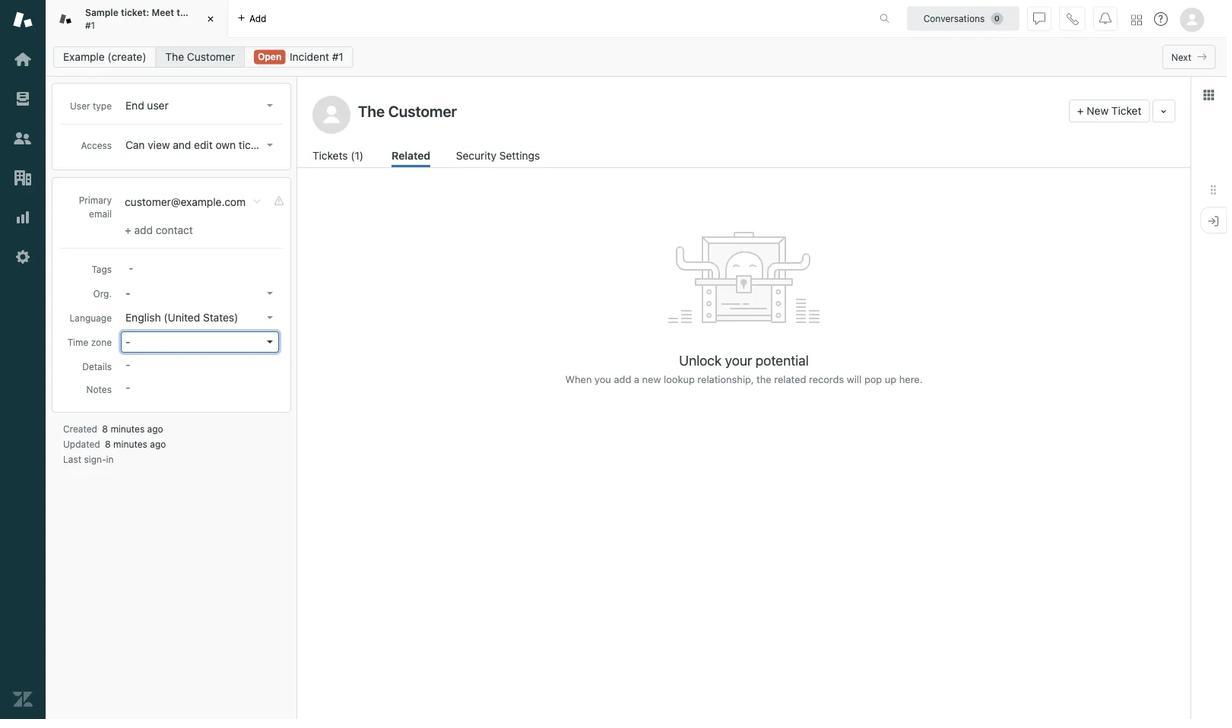 Task type: describe. For each thing, give the bounding box(es) containing it.
tickets
[[313, 149, 348, 162]]

end
[[125, 99, 144, 112]]

related
[[392, 149, 431, 162]]

next
[[1172, 52, 1192, 62]]

contact
[[156, 224, 193, 237]]

unlock your potential when you add a new lookup relationship, the related records will pop up here.
[[565, 352, 923, 385]]

new
[[1087, 105, 1109, 117]]

security settings link
[[456, 148, 544, 167]]

email
[[89, 208, 112, 219]]

will
[[847, 374, 862, 385]]

arrow down image for user
[[267, 104, 273, 107]]

+ new ticket button
[[1069, 100, 1150, 122]]

end user
[[125, 99, 169, 112]]

1 vertical spatial 8
[[105, 439, 111, 449]]

arrow down image for english (united states)
[[267, 316, 273, 319]]

1 vertical spatial add
[[134, 224, 153, 237]]

sign-
[[84, 454, 106, 465]]

tags
[[92, 264, 112, 275]]

zendesk image
[[13, 690, 33, 710]]

primary
[[79, 195, 112, 205]]

- for org.
[[125, 287, 130, 300]]

customers image
[[13, 129, 33, 148]]

organizations image
[[13, 168, 33, 188]]

tickets
[[239, 139, 271, 151]]

+ for + new ticket
[[1078, 105, 1084, 117]]

next button
[[1163, 45, 1216, 69]]

- button for org.
[[121, 283, 279, 304]]

conversations
[[924, 13, 985, 24]]

created 8 minutes ago updated 8 minutes ago last sign-in
[[63, 424, 166, 465]]

updated
[[63, 439, 100, 449]]

#1 inside sample ticket: meet the ticket #1
[[85, 20, 95, 30]]

pop
[[865, 374, 882, 385]]

(united
[[164, 311, 200, 324]]

secondary element
[[46, 42, 1227, 72]]

incident
[[290, 51, 329, 63]]

view
[[148, 139, 170, 151]]

the inside the unlock your potential when you add a new lookup relationship, the related records will pop up here.
[[757, 374, 772, 385]]

get started image
[[13, 49, 33, 69]]

apps image
[[1203, 89, 1215, 101]]

example
[[63, 51, 105, 63]]

main element
[[0, 0, 46, 719]]

get help image
[[1154, 12, 1168, 26]]

you
[[595, 374, 611, 385]]

only
[[274, 139, 295, 151]]

here.
[[899, 374, 923, 385]]

type
[[93, 100, 112, 111]]

end user button
[[121, 95, 279, 116]]

english (united states)
[[125, 311, 238, 324]]

example (create) button
[[53, 46, 156, 68]]

can view and edit own tickets only button
[[121, 135, 295, 156]]

last
[[63, 454, 81, 465]]

potential
[[756, 352, 809, 368]]

new
[[642, 374, 661, 385]]

the customer
[[165, 51, 235, 63]]

#1 inside secondary element
[[332, 51, 344, 63]]

ticket
[[194, 7, 219, 18]]

up
[[885, 374, 897, 385]]

arrow down image for -
[[267, 341, 273, 344]]

- field
[[122, 259, 279, 276]]

(1)
[[351, 149, 364, 162]]

access
[[81, 140, 112, 151]]

tab containing sample ticket: meet the ticket
[[46, 0, 228, 38]]

org.
[[93, 288, 112, 299]]

meet
[[152, 7, 174, 18]]

customer@example.com
[[125, 196, 246, 208]]



Task type: locate. For each thing, give the bounding box(es) containing it.
time
[[67, 337, 89, 348]]

tickets (1)
[[313, 149, 364, 162]]

0 vertical spatial arrow down image
[[267, 104, 273, 107]]

2 horizontal spatial add
[[614, 374, 631, 385]]

arrow down image inside end user "button"
[[267, 104, 273, 107]]

arrow down image right states)
[[267, 316, 273, 319]]

settings
[[499, 149, 540, 162]]

arrow down image inside can view and edit own tickets only "button"
[[267, 144, 273, 147]]

0 horizontal spatial the
[[177, 7, 191, 18]]

minutes
[[111, 424, 145, 434], [113, 439, 147, 449]]

0 vertical spatial - button
[[121, 283, 279, 304]]

english (united states) button
[[121, 307, 279, 329]]

#1
[[85, 20, 95, 30], [332, 51, 344, 63]]

+ new ticket
[[1078, 105, 1142, 117]]

-
[[125, 287, 130, 300], [125, 336, 130, 348]]

0 vertical spatial minutes
[[111, 424, 145, 434]]

user
[[70, 100, 90, 111]]

- right org.
[[125, 287, 130, 300]]

arrow down image
[[267, 104, 273, 107], [267, 144, 273, 147], [267, 292, 273, 295]]

when
[[565, 374, 592, 385]]

time zone
[[67, 337, 112, 348]]

ticket
[[1112, 105, 1142, 117]]

the customer link
[[155, 46, 245, 68]]

zone
[[91, 337, 112, 348]]

button displays agent's chat status as invisible. image
[[1034, 13, 1046, 25]]

1 vertical spatial arrow down image
[[267, 144, 273, 147]]

1 vertical spatial ago
[[150, 439, 166, 449]]

the inside sample ticket: meet the ticket #1
[[177, 7, 191, 18]]

2 - from the top
[[125, 336, 130, 348]]

1 vertical spatial #1
[[332, 51, 344, 63]]

arrow down image down "-" field
[[267, 292, 273, 295]]

zendesk products image
[[1132, 15, 1142, 25]]

your
[[725, 352, 752, 368]]

2 - button from the top
[[121, 332, 279, 353]]

1 vertical spatial - button
[[121, 332, 279, 353]]

can
[[125, 139, 145, 151]]

1 - button from the top
[[121, 283, 279, 304]]

0 vertical spatial arrow down image
[[267, 316, 273, 319]]

add up open
[[249, 13, 267, 24]]

in
[[106, 454, 114, 465]]

0 vertical spatial 8
[[102, 424, 108, 434]]

states)
[[203, 311, 238, 324]]

0 vertical spatial #1
[[85, 20, 95, 30]]

1 horizontal spatial add
[[249, 13, 267, 24]]

zendesk support image
[[13, 10, 33, 30]]

2 arrow down image from the top
[[267, 144, 273, 147]]

- button up english (united states) 'button'
[[121, 283, 279, 304]]

arrow down image inside - "button"
[[267, 341, 273, 344]]

2 vertical spatial add
[[614, 374, 631, 385]]

0 horizontal spatial #1
[[85, 20, 95, 30]]

sample ticket: meet the ticket #1
[[85, 7, 219, 30]]

+ add contact
[[125, 224, 193, 237]]

arrow down image left only
[[267, 144, 273, 147]]

1 vertical spatial +
[[125, 224, 131, 237]]

security
[[456, 149, 497, 162]]

1 vertical spatial minutes
[[113, 439, 147, 449]]

ago
[[147, 424, 163, 434], [150, 439, 166, 449]]

english
[[125, 311, 161, 324]]

lookup
[[664, 374, 695, 385]]

customer
[[187, 51, 235, 63]]

tickets (1) link
[[313, 148, 366, 167]]

notes
[[86, 384, 112, 395]]

primary email
[[79, 195, 112, 219]]

own
[[216, 139, 236, 151]]

conversations button
[[907, 6, 1020, 31]]

ticket:
[[121, 7, 149, 18]]

open
[[258, 51, 282, 62]]

0 vertical spatial the
[[177, 7, 191, 18]]

+ inside button
[[1078, 105, 1084, 117]]

0 vertical spatial +
[[1078, 105, 1084, 117]]

edit
[[194, 139, 213, 151]]

(create)
[[108, 51, 146, 63]]

+ for + add contact
[[125, 224, 131, 237]]

arrow down image
[[267, 316, 273, 319], [267, 341, 273, 344]]

1 vertical spatial arrow down image
[[267, 341, 273, 344]]

user
[[147, 99, 169, 112]]

add inside the unlock your potential when you add a new lookup relationship, the related records will pop up here.
[[614, 374, 631, 385]]

0 horizontal spatial add
[[134, 224, 153, 237]]

+
[[1078, 105, 1084, 117], [125, 224, 131, 237]]

0 vertical spatial -
[[125, 287, 130, 300]]

1 - from the top
[[125, 287, 130, 300]]

incident #1
[[290, 51, 344, 63]]

add left contact
[[134, 224, 153, 237]]

#1 down sample
[[85, 20, 95, 30]]

- right zone
[[125, 336, 130, 348]]

0 vertical spatial ago
[[147, 424, 163, 434]]

1 arrow down image from the top
[[267, 104, 273, 107]]

arrow down image up tickets at the top
[[267, 104, 273, 107]]

unlock
[[679, 352, 722, 368]]

related link
[[392, 148, 431, 167]]

arrow down image inside english (united states) 'button'
[[267, 316, 273, 319]]

add inside popup button
[[249, 13, 267, 24]]

details
[[82, 361, 112, 372]]

1 horizontal spatial +
[[1078, 105, 1084, 117]]

related
[[774, 374, 806, 385]]

tabs tab list
[[46, 0, 864, 38]]

arrow down image for view
[[267, 144, 273, 147]]

user type
[[70, 100, 112, 111]]

1 arrow down image from the top
[[267, 316, 273, 319]]

relationship,
[[698, 374, 754, 385]]

0 vertical spatial add
[[249, 13, 267, 24]]

2 vertical spatial arrow down image
[[267, 292, 273, 295]]

1 horizontal spatial the
[[757, 374, 772, 385]]

the
[[177, 7, 191, 18], [757, 374, 772, 385]]

add button
[[228, 0, 276, 37]]

0 horizontal spatial +
[[125, 224, 131, 237]]

8
[[102, 424, 108, 434], [105, 439, 111, 449]]

- button down english (united states) 'button'
[[121, 332, 279, 353]]

add
[[249, 13, 267, 24], [134, 224, 153, 237], [614, 374, 631, 385]]

security settings
[[456, 149, 540, 162]]

admin image
[[13, 247, 33, 267]]

1 horizontal spatial #1
[[332, 51, 344, 63]]

1 vertical spatial -
[[125, 336, 130, 348]]

a
[[634, 374, 640, 385]]

the right meet
[[177, 7, 191, 18]]

1 vertical spatial the
[[757, 374, 772, 385]]

the
[[165, 51, 184, 63]]

+ left the new
[[1078, 105, 1084, 117]]

example (create)
[[63, 51, 146, 63]]

close image
[[203, 11, 218, 27]]

#1 right the "incident"
[[332, 51, 344, 63]]

2 arrow down image from the top
[[267, 341, 273, 344]]

- button for time zone
[[121, 332, 279, 353]]

records
[[809, 374, 844, 385]]

sample
[[85, 7, 118, 18]]

3 arrow down image from the top
[[267, 292, 273, 295]]

reporting image
[[13, 208, 33, 227]]

created
[[63, 424, 97, 434]]

views image
[[13, 89, 33, 109]]

notifications image
[[1100, 13, 1112, 25]]

can view and edit own tickets only
[[125, 139, 295, 151]]

and
[[173, 139, 191, 151]]

8 right created at the bottom left of page
[[102, 424, 108, 434]]

the left related
[[757, 374, 772, 385]]

tab
[[46, 0, 228, 38]]

add left 'a'
[[614, 374, 631, 385]]

8 up in on the left of the page
[[105, 439, 111, 449]]

+ left contact
[[125, 224, 131, 237]]

None text field
[[354, 100, 1063, 122]]

arrow down image down english (united states) 'button'
[[267, 341, 273, 344]]

language
[[70, 313, 112, 323]]

- for time zone
[[125, 336, 130, 348]]



Task type: vqa. For each thing, say whether or not it's contained in the screenshot.
ticket:
yes



